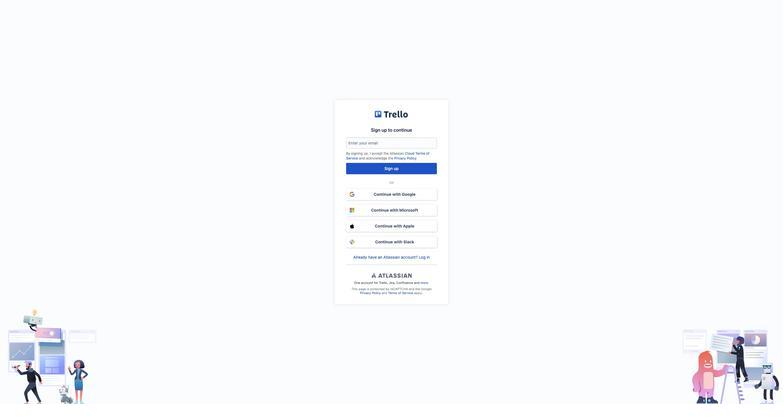 Task type: describe. For each thing, give the bounding box(es) containing it.
apply.
[[414, 292, 423, 295]]

terms of service link
[[388, 292, 413, 295]]

cloud terms of service
[[346, 152, 430, 161]]

sign for sign up
[[385, 166, 393, 171]]

continue with google
[[374, 192, 416, 197]]

continue with apple
[[375, 224, 415, 229]]

of inside cloud terms of service
[[426, 152, 430, 156]]

and acknowledge the privacy policy .
[[358, 156, 417, 161]]

trello,
[[379, 281, 388, 285]]

up,
[[364, 152, 369, 156]]

account
[[361, 281, 373, 285]]

1 horizontal spatial policy
[[407, 156, 416, 161]]

1 horizontal spatial .
[[428, 281, 429, 285]]

service inside this page is protected by recaptcha and the google privacy policy and terms of service apply.
[[402, 292, 413, 295]]

one account for trello, jira, confluence and more .
[[354, 281, 429, 285]]

signing
[[351, 152, 363, 156]]

apple
[[403, 224, 415, 229]]

is
[[367, 288, 370, 291]]

up for sign up
[[394, 166, 399, 171]]

page
[[359, 288, 366, 291]]

already have an atlassian account? log in link
[[353, 255, 430, 260]]

this page is protected by recaptcha and the google privacy policy and terms of service apply.
[[352, 288, 432, 295]]

with for apple
[[394, 224, 402, 229]]

with for microsoft
[[390, 208, 399, 213]]

0 vertical spatial privacy policy link
[[394, 156, 416, 161]]

google inside button
[[402, 192, 416, 197]]

with for google
[[393, 192, 401, 197]]

by
[[386, 288, 390, 291]]

microsoft
[[400, 208, 418, 213]]

recaptcha
[[390, 288, 408, 291]]

continue with google button
[[346, 189, 437, 200]]

continue for continue with microsoft
[[371, 208, 389, 213]]

by
[[346, 152, 350, 156]]

cloud terms of service link
[[346, 152, 430, 161]]

continue with slack button
[[346, 237, 437, 248]]

sign up button
[[346, 163, 437, 175]]

up for sign up to continue
[[382, 128, 387, 133]]

account?
[[401, 255, 418, 260]]

in
[[427, 255, 430, 260]]

with for slack
[[394, 240, 403, 245]]

protected
[[370, 288, 385, 291]]

confluence
[[396, 281, 413, 285]]

acknowledge
[[366, 156, 387, 161]]

terms inside this page is protected by recaptcha and the google privacy policy and terms of service apply.
[[388, 292, 398, 295]]

cloud
[[405, 152, 415, 156]]

service inside cloud terms of service
[[346, 156, 358, 161]]



Task type: vqa. For each thing, say whether or not it's contained in the screenshot.
The In in 'Control which apps have access to your user data, see which apps your site administrator controls, and find further information about apps storing data outside of Atlassian. Apps may appear on this page more than once depending on their implementation or how much access you've granted to the app. Discover new or alternative apps in the'
no



Task type: locate. For each thing, give the bounding box(es) containing it.
sign up
[[385, 166, 399, 171]]

with up "continue with microsoft"
[[393, 192, 401, 197]]

0 horizontal spatial .
[[416, 156, 417, 161]]

sign inside button
[[385, 166, 393, 171]]

and down by
[[382, 292, 388, 295]]

0 horizontal spatial terms
[[388, 292, 398, 295]]

continue down "continue with microsoft" button at bottom
[[375, 224, 393, 229]]

1 horizontal spatial service
[[402, 292, 413, 295]]

terms down by
[[388, 292, 398, 295]]

the inside this page is protected by recaptcha and the google privacy policy and terms of service apply.
[[416, 288, 420, 291]]

continue
[[374, 192, 392, 197], [371, 208, 389, 213], [375, 224, 393, 229], [375, 240, 393, 245]]

1 horizontal spatial google
[[421, 288, 432, 291]]

log
[[419, 255, 426, 260]]

i
[[370, 152, 371, 156]]

continue up an
[[375, 240, 393, 245]]

up inside "sign up" button
[[394, 166, 399, 171]]

2 vertical spatial the
[[416, 288, 420, 291]]

service down recaptcha
[[402, 292, 413, 295]]

1 vertical spatial sign
[[385, 166, 393, 171]]

0 vertical spatial atlassian
[[390, 152, 404, 156]]

0 vertical spatial up
[[382, 128, 387, 133]]

up
[[382, 128, 387, 133], [394, 166, 399, 171]]

continue inside button
[[374, 192, 392, 197]]

sign up to continue
[[371, 128, 412, 133]]

0 vertical spatial google
[[402, 192, 416, 197]]

1 horizontal spatial up
[[394, 166, 399, 171]]

0 vertical spatial service
[[346, 156, 358, 161]]

privacy policy link
[[394, 156, 416, 161], [360, 292, 381, 295]]

1 vertical spatial privacy
[[360, 292, 371, 295]]

sign for sign up to continue
[[371, 128, 381, 133]]

0 horizontal spatial service
[[346, 156, 358, 161]]

privacy policy link down is
[[360, 292, 381, 295]]

of down recaptcha
[[398, 292, 401, 295]]

with left microsoft
[[390, 208, 399, 213]]

sign down and acknowledge the privacy policy .
[[385, 166, 393, 171]]

one
[[354, 281, 360, 285]]

1 vertical spatial terms
[[388, 292, 398, 295]]

0 horizontal spatial google
[[402, 192, 416, 197]]

slack
[[404, 240, 414, 245]]

1 horizontal spatial sign
[[385, 166, 393, 171]]

google
[[402, 192, 416, 197], [421, 288, 432, 291]]

1 vertical spatial .
[[428, 281, 429, 285]]

0 horizontal spatial sign
[[371, 128, 381, 133]]

1 vertical spatial the
[[388, 156, 394, 161]]

. right confluence
[[428, 281, 429, 285]]

policy
[[407, 156, 416, 161], [372, 292, 381, 295]]

0 horizontal spatial of
[[398, 292, 401, 295]]

already have an atlassian account? log in
[[353, 255, 430, 260]]

0 horizontal spatial up
[[382, 128, 387, 133]]

atlassian
[[390, 152, 404, 156], [384, 255, 400, 260]]

policy down the cloud
[[407, 156, 416, 161]]

of inside this page is protected by recaptcha and the google privacy policy and terms of service apply.
[[398, 292, 401, 295]]

with left slack
[[394, 240, 403, 245]]

sign
[[371, 128, 381, 133], [385, 166, 393, 171]]

0 vertical spatial terms
[[416, 152, 425, 156]]

and left more link
[[414, 281, 420, 285]]

1 vertical spatial service
[[402, 292, 413, 295]]

continue with microsoft button
[[346, 205, 437, 216]]

with
[[393, 192, 401, 197], [390, 208, 399, 213], [394, 224, 402, 229], [394, 240, 403, 245]]

1 vertical spatial atlassian
[[384, 255, 400, 260]]

policy inside this page is protected by recaptcha and the google privacy policy and terms of service apply.
[[372, 292, 381, 295]]

1 vertical spatial up
[[394, 166, 399, 171]]

the up and acknowledge the privacy policy .
[[384, 152, 389, 156]]

up down and acknowledge the privacy policy .
[[394, 166, 399, 171]]

continue up "continue with microsoft" button at bottom
[[374, 192, 392, 197]]

.
[[416, 156, 417, 161], [428, 281, 429, 285]]

more
[[421, 281, 428, 285]]

0 vertical spatial the
[[384, 152, 389, 156]]

sign up to continue main content
[[335, 100, 449, 305]]

1 horizontal spatial of
[[426, 152, 430, 156]]

privacy policy link down the cloud
[[394, 156, 416, 161]]

1 horizontal spatial privacy
[[394, 156, 406, 161]]

and down up,
[[359, 156, 365, 161]]

google up microsoft
[[402, 192, 416, 197]]

continue for continue with slack
[[375, 240, 393, 245]]

by signing up, i accept the atlassian
[[346, 152, 405, 156]]

and up apply. at the bottom of page
[[409, 288, 415, 291]]

jira,
[[389, 281, 396, 285]]

atlassian up and acknowledge the privacy policy .
[[390, 152, 404, 156]]

continue with microsoft
[[371, 208, 418, 213]]

with inside button
[[393, 192, 401, 197]]

continue for continue with apple
[[375, 224, 393, 229]]

for
[[374, 281, 378, 285]]

accept
[[372, 152, 383, 156]]

continue down continue with google button
[[371, 208, 389, 213]]

up left to
[[382, 128, 387, 133]]

privacy down the cloud
[[394, 156, 406, 161]]

of
[[426, 152, 430, 156], [398, 292, 401, 295]]

1 horizontal spatial terms
[[416, 152, 425, 156]]

continue for continue with google
[[374, 192, 392, 197]]

google down more link
[[421, 288, 432, 291]]

0 horizontal spatial policy
[[372, 292, 381, 295]]

an
[[378, 255, 383, 260]]

terms inside cloud terms of service
[[416, 152, 425, 156]]

continue with apple button
[[346, 221, 437, 232]]

Enter your email email field
[[347, 138, 437, 148]]

0 vertical spatial .
[[416, 156, 417, 161]]

0 vertical spatial sign
[[371, 128, 381, 133]]

1 horizontal spatial privacy policy link
[[394, 156, 416, 161]]

service
[[346, 156, 358, 161], [402, 292, 413, 295]]

of right the cloud
[[426, 152, 430, 156]]

and
[[359, 156, 365, 161], [414, 281, 420, 285], [409, 288, 415, 291], [382, 292, 388, 295]]

the up apply. at the bottom of page
[[416, 288, 420, 291]]

privacy inside this page is protected by recaptcha and the google privacy policy and terms of service apply.
[[360, 292, 371, 295]]

the
[[384, 152, 389, 156], [388, 156, 394, 161], [416, 288, 420, 291]]

more link
[[421, 281, 428, 285]]

0 vertical spatial policy
[[407, 156, 416, 161]]

0 vertical spatial of
[[426, 152, 430, 156]]

this
[[352, 288, 358, 291]]

google inside this page is protected by recaptcha and the google privacy policy and terms of service apply.
[[421, 288, 432, 291]]

terms
[[416, 152, 425, 156], [388, 292, 398, 295]]

terms right the cloud
[[416, 152, 425, 156]]

privacy down is
[[360, 292, 371, 295]]

the up sign up
[[388, 156, 394, 161]]

atlassian right an
[[384, 255, 400, 260]]

atlassian image
[[372, 272, 412, 279], [372, 272, 412, 279]]

0 vertical spatial privacy
[[394, 156, 406, 161]]

continue with slack
[[375, 240, 414, 245]]

1 vertical spatial of
[[398, 292, 401, 295]]

to
[[388, 128, 393, 133]]

1 vertical spatial privacy policy link
[[360, 292, 381, 295]]

service down by
[[346, 156, 358, 161]]

policy down protected
[[372, 292, 381, 295]]

privacy
[[394, 156, 406, 161], [360, 292, 371, 295]]

continue
[[394, 128, 412, 133]]

with left apple
[[394, 224, 402, 229]]

trello image
[[375, 109, 408, 121], [375, 109, 408, 121]]

have
[[368, 255, 377, 260]]

1 vertical spatial google
[[421, 288, 432, 291]]

1 vertical spatial policy
[[372, 292, 381, 295]]

sign left to
[[371, 128, 381, 133]]

0 horizontal spatial privacy policy link
[[360, 292, 381, 295]]

0 horizontal spatial privacy
[[360, 292, 371, 295]]

. up "sign up" button
[[416, 156, 417, 161]]

already
[[353, 255, 367, 260]]



